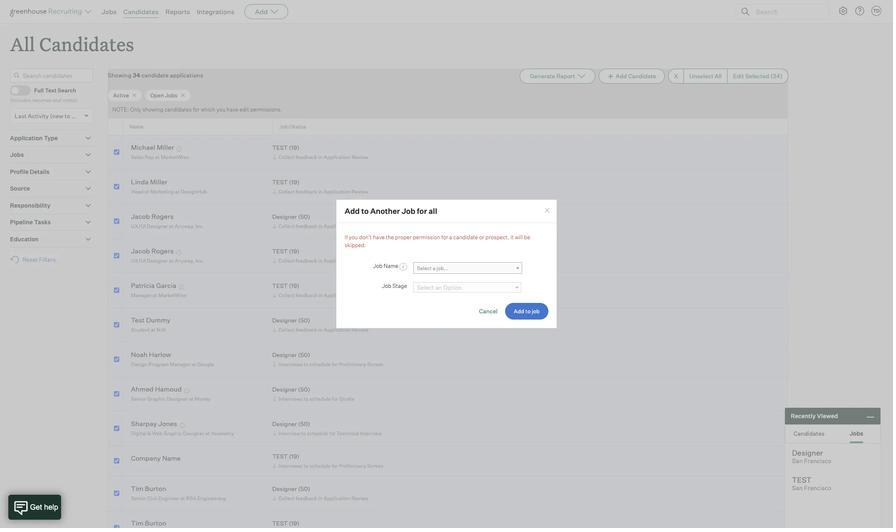 Task type: vqa. For each thing, say whether or not it's contained in the screenshot.
actionable.
no



Task type: describe. For each thing, give the bounding box(es) containing it.
jacob rogers has been in application review for more than 5 days image
[[175, 250, 183, 255]]

to inside dialog
[[362, 206, 369, 216]]

at down ahmed hamoud has been in onsite for more than 21 days icon
[[189, 396, 194, 402]]

google
[[197, 361, 214, 367]]

(19) for manager at marketwise
[[289, 282, 300, 289]]

feedback for 6th collect feedback in application review link from the top
[[296, 327, 317, 333]]

2 collect feedback in application review link from the top
[[271, 188, 371, 196]]

review for fifth collect feedback in application review link from the top
[[352, 292, 369, 298]]

td
[[874, 8, 880, 14]]

2 jacob rogers link from the top
[[131, 247, 174, 256]]

test for interviews to schedule for preliminary screen "link" related to (19)
[[272, 453, 288, 460]]

xeometry
[[211, 430, 234, 436]]

technical
[[337, 430, 359, 436]]

harlow
[[149, 351, 171, 359]]

application for 3rd collect feedback in application review link
[[324, 223, 351, 229]]

designer (50) collect feedback in application review for jacob rogers
[[272, 213, 369, 229]]

6 in from the top
[[319, 327, 323, 333]]

0 vertical spatial you
[[217, 106, 226, 113]]

5 collect feedback in application review link from the top
[[271, 291, 371, 299]]

1 vertical spatial a
[[433, 265, 436, 271]]

at inside tim burton senior civil engineer at rsa engineering
[[181, 495, 185, 501]]

2 tim burton link from the top
[[131, 519, 166, 528]]

interviews for designer (50) interviews to schedule for preliminary screen
[[279, 361, 303, 367]]

sharpay
[[131, 420, 157, 428]]

sales rep at marketwise
[[131, 154, 189, 160]]

screen for (19)
[[367, 463, 384, 469]]

(50) for burton
[[298, 485, 310, 492]]

michael miller link
[[131, 143, 174, 153]]

test inside the test san francisco
[[793, 475, 812, 484]]

jacob for jacob rogers
[[131, 247, 150, 255]]

a inside if you don't have the proper permission for a candidate or prospect, it will be skipped.
[[450, 234, 453, 240]]

none submit inside 'add to another job for all' dialog
[[505, 303, 549, 319]]

skipped.
[[345, 242, 366, 249]]

x link
[[669, 69, 684, 84]]

application for 6th collect feedback in application review link from the top
[[324, 327, 351, 333]]

interviews to schedule for preliminary screen link for (50)
[[271, 360, 386, 368]]

(50) for dummy
[[298, 317, 310, 324]]

company
[[131, 454, 161, 462]]

designer inside designer (50) interviews to schedule for preliminary screen
[[272, 351, 297, 358]]

full text search (includes resumes and notes)
[[10, 87, 77, 103]]

feedback for 4th collect feedback in application review link from the bottom of the page
[[296, 258, 317, 264]]

test (19)
[[272, 520, 300, 527]]

at right rep
[[155, 154, 160, 160]]

education
[[10, 235, 39, 242]]

stage
[[393, 282, 407, 289]]

add candidate link
[[599, 69, 665, 84]]

pipeline
[[10, 219, 33, 226]]

for left the 'which'
[[193, 106, 200, 113]]

jones
[[158, 420, 177, 428]]

all candidates
[[10, 32, 134, 56]]

designer (50) interviews to schedule for preliminary screen
[[272, 351, 384, 367]]

1 collect feedback in application review link from the top
[[271, 153, 371, 161]]

to for designer (50) interview to schedule for technical interview
[[301, 430, 306, 436]]

review for 6th collect feedback in application review link from the bottom of the page
[[352, 188, 369, 195]]

patricia
[[131, 281, 155, 290]]

feedback for 6th collect feedback in application review link from the bottom of the page
[[296, 188, 317, 195]]

1 jacob rogers link from the top
[[131, 212, 174, 222]]

or
[[480, 234, 485, 240]]

0 vertical spatial manager
[[131, 292, 152, 298]]

only
[[130, 106, 141, 113]]

at down jacob rogers
[[169, 258, 174, 264]]

recently viewed
[[791, 412, 839, 420]]

at inside linda miller head of marketing at designhub
[[175, 188, 180, 195]]

filters
[[39, 256, 56, 263]]

rep
[[145, 154, 154, 160]]

1 interview from the left
[[279, 430, 300, 436]]

2 anyway, from the top
[[175, 258, 195, 264]]

(19) for head of marketing at designhub
[[289, 179, 300, 186]]

michael miller has been in application review for more than 5 days image
[[176, 147, 183, 152]]

noah
[[131, 351, 148, 359]]

4 collect feedback in application review link from the top
[[271, 257, 371, 265]]

inc. inside jacob rogers ux/ui designer at anyway, inc.
[[196, 223, 204, 229]]

reports link
[[165, 7, 190, 16]]

to for designer (50) interviews to schedule for preliminary screen
[[304, 361, 309, 367]]

patricia garcia has been in application review for more than 5 days image
[[178, 285, 185, 290]]

2 in from the top
[[319, 188, 323, 195]]

tim burton senior civil engineer at rsa engineering
[[131, 485, 226, 501]]

activity
[[28, 112, 49, 119]]

digital & web graphic designer at xeometry
[[131, 430, 234, 436]]

to for test (19) interviews to schedule for preliminary screen
[[304, 463, 309, 469]]

francisco for designer
[[805, 457, 832, 465]]

option
[[444, 284, 462, 291]]

0 vertical spatial marketwise
[[161, 154, 189, 160]]

test (19) collect feedback in application review for patricia garcia
[[272, 282, 369, 298]]

collect for 7th collect feedback in application review link from the bottom of the page
[[279, 154, 295, 160]]

select an option link
[[414, 282, 522, 292]]

integrations link
[[197, 7, 235, 16]]

7 in from the top
[[319, 495, 323, 501]]

job for job stage
[[382, 282, 392, 289]]

tim for tim burton
[[131, 519, 143, 527]]

n/a
[[157, 327, 166, 333]]

application for 4th collect feedback in application review link from the bottom of the page
[[324, 258, 351, 264]]

edit selected (34)
[[734, 72, 783, 80]]

select an option
[[417, 284, 462, 291]]

interviews for test (19) interviews to schedule for preliminary screen
[[279, 463, 303, 469]]

(includes
[[10, 97, 31, 103]]

ahmed hamoud has been in onsite for more than 21 days image
[[183, 388, 191, 393]]

tim for tim burton senior civil engineer at rsa engineering
[[131, 485, 143, 493]]

select for select a job...
[[417, 265, 432, 271]]

for inside designer (50) interviews to schedule for onsite
[[332, 396, 338, 402]]

designer inside jacob rogers ux/ui designer at anyway, inc.
[[147, 223, 168, 229]]

application for fifth collect feedback in application review link from the top
[[324, 292, 351, 298]]

feedback for seventh collect feedback in application review link from the top
[[296, 495, 317, 501]]

feedback for 7th collect feedback in application review link from the bottom of the page
[[296, 154, 317, 160]]

select a job...
[[417, 265, 449, 271]]

test (19) interviews to schedule for preliminary screen
[[272, 453, 384, 469]]

interview to schedule for technical interview link
[[271, 429, 384, 437]]

head
[[131, 188, 144, 195]]

open
[[150, 92, 164, 98]]

last activity (new to old)
[[15, 112, 82, 119]]

application for 7th collect feedback in application review link from the bottom of the page
[[324, 154, 351, 160]]

last
[[15, 112, 27, 119]]

civil
[[147, 495, 157, 501]]

0 vertical spatial job
[[402, 206, 416, 216]]

linda miller link
[[131, 178, 168, 187]]

dummy
[[146, 316, 171, 324]]

all
[[429, 206, 438, 216]]

test for 4th collect feedback in application review link from the bottom of the page
[[272, 248, 288, 255]]

add for add
[[255, 7, 268, 16]]

web
[[152, 430, 163, 436]]

generate report
[[530, 72, 576, 80]]

4 in from the top
[[319, 258, 323, 264]]

6 (19) from the top
[[289, 520, 300, 527]]

application for 6th collect feedback in application review link from the bottom of the page
[[324, 188, 351, 195]]

Search candidates field
[[10, 69, 93, 82]]

2 test (19) collect feedback in application review from the top
[[272, 179, 369, 195]]

review for 3rd collect feedback in application review link
[[352, 223, 369, 229]]

2 inc. from the top
[[196, 258, 204, 264]]

0 horizontal spatial name
[[129, 124, 144, 130]]

1 in from the top
[[319, 154, 323, 160]]

review for 6th collect feedback in application review link from the top
[[352, 327, 369, 333]]

0 vertical spatial graphic
[[147, 396, 166, 402]]

1 senior from the top
[[131, 396, 146, 402]]

5 in from the top
[[319, 292, 323, 298]]

feedback for 3rd collect feedback in application review link
[[296, 223, 317, 229]]

reports
[[165, 7, 190, 16]]

morley
[[195, 396, 211, 402]]

will
[[515, 234, 523, 240]]

job...
[[437, 265, 449, 271]]

senior inside tim burton senior civil engineer at rsa engineering
[[131, 495, 146, 501]]

close image
[[544, 207, 551, 214]]

34
[[133, 72, 140, 79]]

notes)
[[63, 97, 77, 103]]

linda
[[131, 178, 149, 186]]

(new
[[50, 112, 63, 119]]

candidate
[[629, 72, 657, 80]]

designer inside "designer san francisco"
[[793, 448, 824, 457]]

ahmed
[[131, 385, 154, 393]]

1 tim burton link from the top
[[131, 485, 166, 494]]

collect for 6th collect feedback in application review link from the top
[[279, 327, 295, 333]]

text
[[45, 87, 57, 94]]

proper
[[395, 234, 412, 240]]

be
[[525, 234, 531, 240]]

job name
[[373, 262, 399, 269]]

responsibility
[[10, 202, 50, 209]]

select a job... link
[[414, 262, 523, 274]]

at inside test dummy student at n/a
[[151, 327, 156, 333]]

it
[[511, 234, 514, 240]]

noah harlow design program manager at google
[[131, 351, 214, 367]]

sales
[[131, 154, 144, 160]]

(19) inside test (19) interviews to schedule for preliminary screen
[[289, 453, 300, 460]]

collect for 6th collect feedback in application review link from the bottom of the page
[[279, 188, 295, 195]]

reset filters
[[22, 256, 56, 263]]

engineer
[[158, 495, 179, 501]]

0 horizontal spatial all
[[10, 32, 35, 56]]

at down patricia garcia link
[[153, 292, 157, 298]]

search
[[58, 87, 76, 94]]

michael miller
[[131, 143, 174, 152]]

noah harlow link
[[131, 351, 171, 360]]

viewed
[[818, 412, 839, 420]]

unselect all link
[[684, 69, 728, 84]]

test dummy student at n/a
[[131, 316, 171, 333]]



Task type: locate. For each thing, give the bounding box(es) containing it.
interviews to schedule for onsite link
[[271, 395, 357, 403]]

(19) for ux/ui designer at anyway, inc.
[[289, 248, 300, 255]]

cancel
[[479, 307, 498, 314]]

1 vertical spatial jacob rogers link
[[131, 247, 174, 256]]

1 vertical spatial francisco
[[805, 484, 832, 492]]

0 vertical spatial select
[[417, 265, 432, 271]]

1 vertical spatial miller
[[150, 178, 168, 186]]

interviews to schedule for preliminary screen link down interview to schedule for technical interview link
[[271, 462, 386, 470]]

candidate inside if you don't have the proper permission for a candidate or prospect, it will be skipped.
[[454, 234, 478, 240]]

job/status
[[279, 124, 306, 130]]

manager
[[131, 292, 152, 298], [170, 361, 191, 367]]

preliminary for (19)
[[339, 463, 366, 469]]

name right the company on the bottom of page
[[162, 454, 181, 462]]

name for job name
[[384, 262, 399, 269]]

0 vertical spatial candidate
[[142, 72, 169, 79]]

for inside test (19) interviews to schedule for preliminary screen
[[332, 463, 338, 469]]

1 vertical spatial jacob
[[131, 247, 150, 255]]

another
[[371, 206, 400, 216]]

all down "greenhouse recruiting" image in the left of the page
[[10, 32, 35, 56]]

1 test (19) collect feedback in application review from the top
[[272, 144, 369, 160]]

2 vertical spatial name
[[162, 454, 181, 462]]

for up designer (50) interviews to schedule for onsite
[[332, 361, 338, 367]]

schedule for designer (50) interview to schedule for technical interview
[[307, 430, 328, 436]]

1 vertical spatial interviews to schedule for preliminary screen link
[[271, 462, 386, 470]]

a left the job...
[[433, 265, 436, 271]]

1 rogers from the top
[[152, 212, 174, 221]]

old)
[[72, 112, 82, 119]]

jacob down head at top left
[[131, 212, 150, 221]]

None checkbox
[[114, 149, 119, 155], [114, 218, 119, 224], [114, 253, 119, 258], [114, 287, 119, 293], [114, 458, 119, 463], [114, 525, 119, 528], [114, 149, 119, 155], [114, 218, 119, 224], [114, 253, 119, 258], [114, 287, 119, 293], [114, 458, 119, 463], [114, 525, 119, 528]]

ux/ui inside jacob rogers ux/ui designer at anyway, inc.
[[131, 223, 146, 229]]

name inside 'add to another job for all' dialog
[[384, 262, 399, 269]]

name for company name
[[162, 454, 181, 462]]

1 preliminary from the top
[[339, 361, 366, 367]]

2 (19) from the top
[[289, 179, 300, 186]]

name
[[129, 124, 144, 130], [384, 262, 399, 269], [162, 454, 181, 462]]

1 vertical spatial manager
[[170, 361, 191, 367]]

2 horizontal spatial name
[[384, 262, 399, 269]]

2 preliminary from the top
[[339, 463, 366, 469]]

miller for michael
[[157, 143, 174, 152]]

3 in from the top
[[319, 223, 323, 229]]

at inside jacob rogers ux/ui designer at anyway, inc.
[[169, 223, 174, 229]]

test san francisco
[[793, 475, 832, 492]]

burton down civil on the bottom left of the page
[[145, 519, 166, 527]]

0 vertical spatial jacob
[[131, 212, 150, 221]]

ux/ui up jacob rogers
[[131, 223, 146, 229]]

1 vertical spatial tim
[[131, 519, 143, 527]]

patricia garcia link
[[131, 281, 176, 291]]

unselect
[[690, 72, 714, 80]]

Search text field
[[754, 6, 822, 18]]

6 collect from the top
[[279, 327, 295, 333]]

0 horizontal spatial a
[[433, 265, 436, 271]]

anyway, up the jacob rogers has been in application review for more than 5 days image
[[175, 223, 195, 229]]

3 designer (50) collect feedback in application review from the top
[[272, 485, 369, 501]]

3 feedback from the top
[[296, 223, 317, 229]]

2 vertical spatial add
[[345, 206, 360, 216]]

rsa
[[186, 495, 197, 501]]

1 vertical spatial san
[[793, 484, 803, 492]]

engineering
[[198, 495, 226, 501]]

5 collect from the top
[[279, 292, 295, 298]]

for left technical
[[329, 430, 336, 436]]

to up the designer (50) interview to schedule for technical interview at the bottom of the page
[[304, 396, 309, 402]]

san
[[793, 457, 803, 465], [793, 484, 803, 492]]

rogers up ux/ui designer at anyway, inc.
[[152, 247, 174, 255]]

francisco down "designer san francisco"
[[805, 484, 832, 492]]

collect
[[279, 154, 295, 160], [279, 188, 295, 195], [279, 223, 295, 229], [279, 258, 295, 264], [279, 292, 295, 298], [279, 327, 295, 333], [279, 495, 295, 501]]

4 feedback from the top
[[296, 258, 317, 264]]

greenhouse recruiting image
[[10, 7, 85, 17]]

select for select an option
[[417, 284, 434, 291]]

for inside designer (50) interviews to schedule for preliminary screen
[[332, 361, 338, 367]]

sharpay jones
[[131, 420, 177, 428]]

&
[[147, 430, 151, 436]]

0 vertical spatial preliminary
[[339, 361, 366, 367]]

review
[[352, 154, 369, 160], [352, 188, 369, 195], [352, 223, 369, 229], [352, 258, 369, 264], [352, 292, 369, 298], [352, 327, 369, 333], [352, 495, 369, 501]]

feedback
[[296, 154, 317, 160], [296, 188, 317, 195], [296, 223, 317, 229], [296, 258, 317, 264], [296, 292, 317, 298], [296, 327, 317, 333], [296, 495, 317, 501]]

last activity (new to old) option
[[15, 112, 82, 119]]

0 vertical spatial san
[[793, 457, 803, 465]]

preliminary inside test (19) interviews to schedule for preliminary screen
[[339, 463, 366, 469]]

to for designer (50) interviews to schedule for onsite
[[304, 396, 309, 402]]

have inside if you don't have the proper permission for a candidate or prospect, it will be skipped.
[[373, 234, 385, 240]]

designer inside designer (50) interviews to schedule for onsite
[[272, 386, 297, 393]]

review for seventh collect feedback in application review link from the top
[[352, 495, 369, 501]]

0 vertical spatial ux/ui
[[131, 223, 146, 229]]

1 vertical spatial ux/ui
[[131, 258, 146, 264]]

interviews inside designer (50) interviews to schedule for onsite
[[279, 396, 303, 402]]

ahmed hamoud
[[131, 385, 182, 393]]

1 vertical spatial add
[[616, 72, 627, 80]]

manager down the 'patricia'
[[131, 292, 152, 298]]

name down only
[[129, 124, 144, 130]]

preliminary
[[339, 361, 366, 367], [339, 463, 366, 469]]

1 vertical spatial anyway,
[[175, 258, 195, 264]]

schedule for designer (50) interviews to schedule for onsite
[[310, 396, 331, 402]]

0 vertical spatial designer (50) collect feedback in application review
[[272, 213, 369, 229]]

2 vertical spatial designer (50) collect feedback in application review
[[272, 485, 369, 501]]

generate
[[530, 72, 556, 80]]

1 horizontal spatial add
[[345, 206, 360, 216]]

2 designer (50) collect feedback in application review from the top
[[272, 317, 369, 333]]

0 vertical spatial jacob rogers link
[[131, 212, 174, 222]]

note: only showing candidates for which you have edit permissions.
[[112, 106, 282, 113]]

candidate left or
[[454, 234, 478, 240]]

0 vertical spatial have
[[227, 106, 239, 113]]

None submit
[[505, 303, 549, 319]]

burton inside tim burton senior civil engineer at rsa engineering
[[145, 485, 166, 493]]

designer (50) interview to schedule for technical interview
[[272, 420, 382, 436]]

jacob rogers link up ux/ui designer at anyway, inc.
[[131, 247, 174, 256]]

2 review from the top
[[352, 188, 369, 195]]

1 select from the top
[[417, 265, 432, 271]]

0 vertical spatial miller
[[157, 143, 174, 152]]

to inside the designer (50) interview to schedule for technical interview
[[301, 430, 306, 436]]

sharpay jones has been in technical interview for more than 14 days image
[[179, 423, 186, 428]]

7 collect feedback in application review link from the top
[[271, 494, 371, 502]]

1 feedback from the top
[[296, 154, 317, 160]]

1 vertical spatial job
[[373, 262, 383, 269]]

designer inside the designer (50) interview to schedule for technical interview
[[272, 420, 297, 428]]

1 vertical spatial screen
[[367, 463, 384, 469]]

7 collect from the top
[[279, 495, 295, 501]]

francisco inside the test san francisco
[[805, 484, 832, 492]]

candidates
[[165, 106, 192, 113]]

3 collect from the top
[[279, 223, 295, 229]]

burton for tim burton senior civil engineer at rsa engineering
[[145, 485, 166, 493]]

6 collect feedback in application review link from the top
[[271, 326, 371, 334]]

2 (50) from the top
[[298, 317, 310, 324]]

1 vertical spatial burton
[[145, 519, 166, 527]]

for down interview to schedule for technical interview link
[[332, 463, 338, 469]]

san up the test san francisco
[[793, 457, 803, 465]]

2 tim from the top
[[131, 519, 143, 527]]

application for seventh collect feedback in application review link from the top
[[324, 495, 351, 501]]

to up designer (50) interviews to schedule for onsite
[[304, 361, 309, 367]]

3 (19) from the top
[[289, 248, 300, 255]]

san inside the test san francisco
[[793, 484, 803, 492]]

schedule inside test (19) interviews to schedule for preliminary screen
[[310, 463, 331, 469]]

miller up sales rep at marketwise on the top left
[[157, 143, 174, 152]]

interviews to schedule for preliminary screen link
[[271, 360, 386, 368], [271, 462, 386, 470]]

interviews to schedule for preliminary screen link up designer (50) interviews to schedule for onsite
[[271, 360, 386, 368]]

5 review from the top
[[352, 292, 369, 298]]

rogers inside jacob rogers ux/ui designer at anyway, inc.
[[152, 212, 174, 221]]

1 horizontal spatial all
[[715, 72, 722, 80]]

0 vertical spatial screen
[[367, 361, 384, 367]]

configure image
[[839, 6, 849, 16]]

marketwise
[[161, 154, 189, 160], [159, 292, 187, 298]]

add to another job for all
[[345, 206, 438, 216]]

0 vertical spatial candidates
[[123, 7, 159, 16]]

add to another job for all dialog
[[336, 199, 558, 329]]

prospect,
[[486, 234, 510, 240]]

designer (50) collect feedback in application review
[[272, 213, 369, 229], [272, 317, 369, 333], [272, 485, 369, 501]]

have left "the"
[[373, 234, 385, 240]]

1 review from the top
[[352, 154, 369, 160]]

2 francisco from the top
[[805, 484, 832, 492]]

tim burton link down civil on the bottom left of the page
[[131, 519, 166, 528]]

1 vertical spatial designer (50) collect feedback in application review
[[272, 317, 369, 333]]

1 horizontal spatial have
[[373, 234, 385, 240]]

to down interview to schedule for technical interview link
[[304, 463, 309, 469]]

rogers for jacob rogers
[[152, 247, 174, 255]]

0 vertical spatial burton
[[145, 485, 166, 493]]

interview
[[279, 430, 300, 436], [360, 430, 382, 436]]

3 review from the top
[[352, 223, 369, 229]]

add for add candidate
[[616, 72, 627, 80]]

tim burton link up civil on the bottom left of the page
[[131, 485, 166, 494]]

0 vertical spatial rogers
[[152, 212, 174, 221]]

anyway, down the jacob rogers has been in application review for more than 5 days image
[[175, 258, 195, 264]]

2 interviews to schedule for preliminary screen link from the top
[[271, 462, 386, 470]]

name up job stage
[[384, 262, 399, 269]]

patricia garcia
[[131, 281, 176, 290]]

1 vertical spatial interviews
[[279, 396, 303, 402]]

0 vertical spatial inc.
[[196, 223, 204, 229]]

at inside noah harlow design program manager at google
[[192, 361, 196, 367]]

1 screen from the top
[[367, 361, 384, 367]]

burton for tim burton
[[145, 519, 166, 527]]

schedule for test (19) interviews to schedule for preliminary screen
[[310, 463, 331, 469]]

ux/ui down jacob rogers
[[131, 258, 146, 264]]

screen inside test (19) interviews to schedule for preliminary screen
[[367, 463, 384, 469]]

add inside 'add to another job for all' dialog
[[345, 206, 360, 216]]

jacob rogers
[[131, 247, 174, 255]]

test
[[131, 316, 145, 324]]

1 vertical spatial rogers
[[152, 247, 174, 255]]

2 interviews from the top
[[279, 396, 303, 402]]

2 vertical spatial job
[[382, 282, 392, 289]]

preliminary for (50)
[[339, 361, 366, 367]]

schedule left onsite
[[310, 396, 331, 402]]

job up job stage
[[373, 262, 383, 269]]

candidate right 34
[[142, 72, 169, 79]]

showing
[[143, 106, 163, 113]]

1 interviews to schedule for preliminary screen link from the top
[[271, 360, 386, 368]]

0 horizontal spatial add
[[255, 7, 268, 16]]

0 vertical spatial tim burton link
[[131, 485, 166, 494]]

designer (50) collect feedback in application review up 'if'
[[272, 213, 369, 229]]

interviews for designer (50) interviews to schedule for onsite
[[279, 396, 303, 402]]

0 horizontal spatial candidate
[[142, 72, 169, 79]]

to
[[65, 112, 70, 119], [362, 206, 369, 216], [304, 361, 309, 367], [304, 396, 309, 402], [301, 430, 306, 436], [304, 463, 309, 469]]

1 vertical spatial select
[[417, 284, 434, 291]]

(50) inside designer (50) interviews to schedule for onsite
[[298, 386, 310, 393]]

4 (19) from the top
[[289, 282, 300, 289]]

schedule for designer (50) interviews to schedule for preliminary screen
[[310, 361, 331, 367]]

report
[[557, 72, 576, 80]]

1 vertical spatial marketwise
[[159, 292, 187, 298]]

selected
[[746, 72, 770, 80]]

for inside the designer (50) interview to schedule for technical interview
[[329, 430, 336, 436]]

0 horizontal spatial interview
[[279, 430, 300, 436]]

1 horizontal spatial name
[[162, 454, 181, 462]]

miller inside linda miller head of marketing at designhub
[[150, 178, 168, 186]]

edit selected (34) link
[[728, 69, 789, 84]]

tim inside tim burton senior civil engineer at rsa engineering
[[131, 485, 143, 493]]

5 feedback from the top
[[296, 292, 317, 298]]

at left google
[[192, 361, 196, 367]]

at up jacob rogers
[[169, 223, 174, 229]]

at left 'xeometry'
[[205, 430, 210, 436]]

to down interviews to schedule for onsite link
[[301, 430, 306, 436]]

for right permission
[[442, 234, 448, 240]]

test inside test (19) interviews to schedule for preliminary screen
[[272, 453, 288, 460]]

(50) inside the designer (50) interview to schedule for technical interview
[[298, 420, 310, 428]]

1 horizontal spatial a
[[450, 234, 453, 240]]

designer
[[272, 213, 297, 220], [147, 223, 168, 229], [147, 258, 168, 264], [272, 317, 297, 324], [272, 351, 297, 358], [272, 386, 297, 393], [167, 396, 188, 402], [272, 420, 297, 428], [183, 430, 204, 436], [793, 448, 824, 457], [272, 485, 297, 492]]

designer (50) collect feedback in application review for test dummy
[[272, 317, 369, 333]]

program
[[149, 361, 169, 367]]

collect for seventh collect feedback in application review link from the top
[[279, 495, 295, 501]]

hamoud
[[155, 385, 182, 393]]

candidates down jobs "link"
[[39, 32, 134, 56]]

to inside designer (50) interviews to schedule for onsite
[[304, 396, 309, 402]]

1 anyway, from the top
[[175, 223, 195, 229]]

select
[[417, 265, 432, 271], [417, 284, 434, 291]]

designer (50) collect feedback in application review down test (19) interviews to schedule for preliminary screen
[[272, 485, 369, 501]]

1 vertical spatial inc.
[[196, 258, 204, 264]]

marketwise down michael miller has been in application review for more than 5 days image
[[161, 154, 189, 160]]

schedule up test (19) interviews to schedule for preliminary screen
[[307, 430, 328, 436]]

profile details
[[10, 168, 49, 175]]

reset
[[22, 256, 38, 263]]

designer san francisco
[[793, 448, 832, 465]]

job left stage
[[382, 282, 392, 289]]

integrations
[[197, 7, 235, 16]]

0 vertical spatial senior
[[131, 396, 146, 402]]

source
[[10, 185, 30, 192]]

7 feedback from the top
[[296, 495, 317, 501]]

1 vertical spatial all
[[715, 72, 722, 80]]

2 burton from the top
[[145, 519, 166, 527]]

francisco up the test san francisco
[[805, 457, 832, 465]]

san down "designer san francisco"
[[793, 484, 803, 492]]

(50) inside designer (50) interviews to schedule for preliminary screen
[[298, 351, 310, 358]]

4 review from the top
[[352, 258, 369, 264]]

rogers down marketing at the left top of the page
[[152, 212, 174, 221]]

to left another
[[362, 206, 369, 216]]

you right the 'which'
[[217, 106, 226, 113]]

jacob up ux/ui designer at anyway, inc.
[[131, 247, 150, 255]]

select left an
[[417, 284, 434, 291]]

2 collect from the top
[[279, 188, 295, 195]]

san inside "designer san francisco"
[[793, 457, 803, 465]]

1 (19) from the top
[[289, 144, 300, 151]]

to for last activity (new to old)
[[65, 112, 70, 119]]

1 collect from the top
[[279, 154, 295, 160]]

sharpay jones link
[[131, 420, 177, 429]]

san for test
[[793, 484, 803, 492]]

tim burton link
[[131, 485, 166, 494], [131, 519, 166, 528]]

1 vertical spatial name
[[384, 262, 399, 269]]

2 select from the top
[[417, 284, 434, 291]]

manager inside noah harlow design program manager at google
[[170, 361, 191, 367]]

screen inside designer (50) interviews to schedule for preliminary screen
[[367, 361, 384, 367]]

san for designer
[[793, 457, 803, 465]]

1 vertical spatial candidates
[[39, 32, 134, 56]]

jacob rogers ux/ui designer at anyway, inc.
[[131, 212, 204, 229]]

preliminary up onsite
[[339, 361, 366, 367]]

1 vertical spatial you
[[349, 234, 358, 240]]

unselect all
[[690, 72, 722, 80]]

schedule inside designer (50) interviews to schedule for onsite
[[310, 396, 331, 402]]

review for 4th collect feedback in application review link from the bottom of the page
[[352, 258, 369, 264]]

2 horizontal spatial add
[[616, 72, 627, 80]]

3 collect feedback in application review link from the top
[[271, 222, 371, 230]]

6 review from the top
[[352, 327, 369, 333]]

test for 6th collect feedback in application review link from the bottom of the page
[[272, 179, 288, 186]]

4 test (19) collect feedback in application review from the top
[[272, 282, 369, 298]]

collect for fifth collect feedback in application review link from the top
[[279, 292, 295, 298]]

3 test (19) collect feedback in application review from the top
[[272, 248, 369, 264]]

graphic down ahmed hamoud link
[[147, 396, 166, 402]]

feedback for fifth collect feedback in application review link from the top
[[296, 292, 317, 298]]

senior graphic designer at morley
[[131, 396, 211, 402]]

schedule down interview to schedule for technical interview link
[[310, 463, 331, 469]]

rogers for jacob rogers ux/ui designer at anyway, inc.
[[152, 212, 174, 221]]

1 jacob from the top
[[131, 212, 150, 221]]

(50) for harlow
[[298, 351, 310, 358]]

schedule inside designer (50) interviews to schedule for preliminary screen
[[310, 361, 331, 367]]

3 interviews from the top
[[279, 463, 303, 469]]

interviews inside designer (50) interviews to schedule for preliminary screen
[[279, 361, 303, 367]]

1 san from the top
[[793, 457, 803, 465]]

add inside add candidate link
[[616, 72, 627, 80]]

jacob for jacob rogers ux/ui designer at anyway, inc.
[[131, 212, 150, 221]]

2 rogers from the top
[[152, 247, 174, 255]]

edit
[[240, 106, 249, 113]]

1 vertical spatial preliminary
[[339, 463, 366, 469]]

add inside add popup button
[[255, 7, 268, 16]]

showing 34 candidate applications
[[108, 72, 203, 79]]

to inside test (19) interviews to schedule for preliminary screen
[[304, 463, 309, 469]]

6 feedback from the top
[[296, 327, 317, 333]]

test (19) collect feedback in application review for jacob rogers
[[272, 248, 369, 264]]

3 (50) from the top
[[298, 351, 310, 358]]

1 vertical spatial tim burton link
[[131, 519, 166, 528]]

to inside designer (50) interviews to schedule for preliminary screen
[[304, 361, 309, 367]]

miller up marketing at the left top of the page
[[150, 178, 168, 186]]

0 vertical spatial interviews to schedule for preliminary screen link
[[271, 360, 386, 368]]

preliminary down technical
[[339, 463, 366, 469]]

0 vertical spatial interviews
[[279, 361, 303, 367]]

1 burton from the top
[[145, 485, 166, 493]]

francisco for test
[[805, 484, 832, 492]]

1 tim from the top
[[131, 485, 143, 493]]

ux/ui designer at anyway, inc.
[[131, 258, 204, 264]]

2 senior from the top
[[131, 495, 146, 501]]

None checkbox
[[114, 184, 119, 189], [114, 322, 119, 327], [114, 356, 119, 362], [114, 391, 119, 396], [114, 426, 119, 431], [114, 490, 119, 496], [114, 184, 119, 189], [114, 322, 119, 327], [114, 356, 119, 362], [114, 391, 119, 396], [114, 426, 119, 431], [114, 490, 119, 496]]

1 vertical spatial have
[[373, 234, 385, 240]]

garcia
[[156, 281, 176, 290]]

1 vertical spatial senior
[[131, 495, 146, 501]]

you inside if you don't have the proper permission for a candidate or prospect, it will be skipped.
[[349, 234, 358, 240]]

full
[[34, 87, 44, 94]]

0 vertical spatial francisco
[[805, 457, 832, 465]]

for left all
[[417, 206, 427, 216]]

1 vertical spatial candidate
[[454, 234, 478, 240]]

1 (50) from the top
[[298, 213, 310, 220]]

5 (19) from the top
[[289, 453, 300, 460]]

all right unselect
[[715, 72, 722, 80]]

you
[[217, 106, 226, 113], [349, 234, 358, 240]]

candidate
[[142, 72, 169, 79], [454, 234, 478, 240]]

in
[[319, 154, 323, 160], [319, 188, 323, 195], [319, 223, 323, 229], [319, 258, 323, 264], [319, 292, 323, 298], [319, 327, 323, 333], [319, 495, 323, 501]]

michael
[[131, 143, 155, 152]]

jacob inside jacob rogers ux/ui designer at anyway, inc.
[[131, 212, 150, 221]]

1 horizontal spatial manager
[[170, 361, 191, 367]]

2 interview from the left
[[360, 430, 382, 436]]

1 ux/ui from the top
[[131, 223, 146, 229]]

recently
[[791, 412, 816, 420]]

generate report button
[[520, 69, 596, 84]]

senior left civil on the bottom left of the page
[[131, 495, 146, 501]]

burton up civil on the bottom left of the page
[[145, 485, 166, 493]]

1 horizontal spatial candidate
[[454, 234, 478, 240]]

a right permission
[[450, 234, 453, 240]]

student
[[131, 327, 150, 333]]

2 jacob from the top
[[131, 247, 150, 255]]

reset filters button
[[10, 252, 60, 267]]

all
[[10, 32, 35, 56], [715, 72, 722, 80]]

senior down ahmed
[[131, 396, 146, 402]]

at right marketing at the left top of the page
[[175, 188, 180, 195]]

details
[[30, 168, 49, 175]]

if
[[345, 234, 348, 240]]

0 vertical spatial tim
[[131, 485, 143, 493]]

7 review from the top
[[352, 495, 369, 501]]

0 horizontal spatial you
[[217, 106, 226, 113]]

graphic down jones
[[164, 430, 182, 436]]

resumes
[[32, 97, 52, 103]]

ux/ui
[[131, 223, 146, 229], [131, 258, 146, 264]]

add for add to another job for all
[[345, 206, 360, 216]]

checkmark image
[[14, 87, 20, 93]]

2 san from the top
[[793, 484, 803, 492]]

interviews to schedule for preliminary screen link for (19)
[[271, 462, 386, 470]]

which
[[201, 106, 215, 113]]

job for job name
[[373, 262, 383, 269]]

0 vertical spatial add
[[255, 7, 268, 16]]

marketing
[[150, 188, 174, 195]]

manager right program at the bottom of page
[[170, 361, 191, 367]]

1 horizontal spatial interview
[[360, 430, 382, 436]]

anyway, inside jacob rogers ux/ui designer at anyway, inc.
[[175, 223, 195, 229]]

2 vertical spatial interviews
[[279, 463, 303, 469]]

1 interviews from the top
[[279, 361, 303, 367]]

0 vertical spatial name
[[129, 124, 144, 130]]

2 screen from the top
[[367, 463, 384, 469]]

francisco inside "designer san francisco"
[[805, 457, 832, 465]]

designer (50) collect feedback in application review for tim burton
[[272, 485, 369, 501]]

to left old)
[[65, 112, 70, 119]]

test (19) collect feedback in application review for michael miller
[[272, 144, 369, 160]]

interviews inside test (19) interviews to schedule for preliminary screen
[[279, 463, 303, 469]]

jacob rogers link down of
[[131, 212, 174, 222]]

1 horizontal spatial you
[[349, 234, 358, 240]]

preliminary inside designer (50) interviews to schedule for preliminary screen
[[339, 361, 366, 367]]

for inside if you don't have the proper permission for a candidate or prospect, it will be skipped.
[[442, 234, 448, 240]]

schedule up designer (50) interviews to schedule for onsite
[[310, 361, 331, 367]]

company name
[[131, 454, 181, 462]]

test for 7th collect feedback in application review link from the bottom of the page
[[272, 144, 288, 151]]

graphic
[[147, 396, 166, 402], [164, 430, 182, 436]]

senior
[[131, 396, 146, 402], [131, 495, 146, 501]]

(50) for rogers
[[298, 213, 310, 220]]

collect for 4th collect feedback in application review link from the bottom of the page
[[279, 258, 295, 264]]

screen for (50)
[[367, 361, 384, 367]]

miller
[[157, 143, 174, 152], [150, 178, 168, 186]]

collect feedback in application review link
[[271, 153, 371, 161], [271, 188, 371, 196], [271, 222, 371, 230], [271, 257, 371, 265], [271, 291, 371, 299], [271, 326, 371, 334], [271, 494, 371, 502]]

at left rsa on the left of the page
[[181, 495, 185, 501]]

candidate reports are now available! apply filters and select "view in app" element
[[520, 69, 596, 84]]

4 collect from the top
[[279, 258, 295, 264]]

4 (50) from the top
[[298, 386, 310, 393]]

0 vertical spatial all
[[10, 32, 35, 56]]

for left onsite
[[332, 396, 338, 402]]

test for fifth collect feedback in application review link from the top
[[272, 282, 288, 289]]

candidates right jobs "link"
[[123, 7, 159, 16]]

5 (50) from the top
[[298, 420, 310, 428]]

schedule inside the designer (50) interview to schedule for technical interview
[[307, 430, 328, 436]]

2 feedback from the top
[[296, 188, 317, 195]]

select left the job...
[[417, 265, 432, 271]]

1 francisco from the top
[[805, 457, 832, 465]]

6 (50) from the top
[[298, 485, 310, 492]]

miller for linda
[[150, 178, 168, 186]]

add button
[[245, 4, 288, 19]]

you right 'if'
[[349, 234, 358, 240]]

0 vertical spatial a
[[450, 234, 453, 240]]

1 designer (50) collect feedback in application review from the top
[[272, 213, 369, 229]]

marketwise down the garcia at bottom left
[[159, 292, 187, 298]]

0 horizontal spatial have
[[227, 106, 239, 113]]

(19) for sales rep at marketwise
[[289, 144, 300, 151]]

review for 7th collect feedback in application review link from the bottom of the page
[[352, 154, 369, 160]]

francisco
[[805, 457, 832, 465], [805, 484, 832, 492]]

schedule
[[310, 361, 331, 367], [310, 396, 331, 402], [307, 430, 328, 436], [310, 463, 331, 469]]

0 horizontal spatial manager
[[131, 292, 152, 298]]

0 vertical spatial anyway,
[[175, 223, 195, 229]]

1 inc. from the top
[[196, 223, 204, 229]]

at left n/a
[[151, 327, 156, 333]]

job right another
[[402, 206, 416, 216]]

have left edit
[[227, 106, 239, 113]]

designer (50) collect feedback in application review up designer (50) interviews to schedule for preliminary screen
[[272, 317, 369, 333]]

collect for 3rd collect feedback in application review link
[[279, 223, 295, 229]]

1 vertical spatial graphic
[[164, 430, 182, 436]]

2 ux/ui from the top
[[131, 258, 146, 264]]



